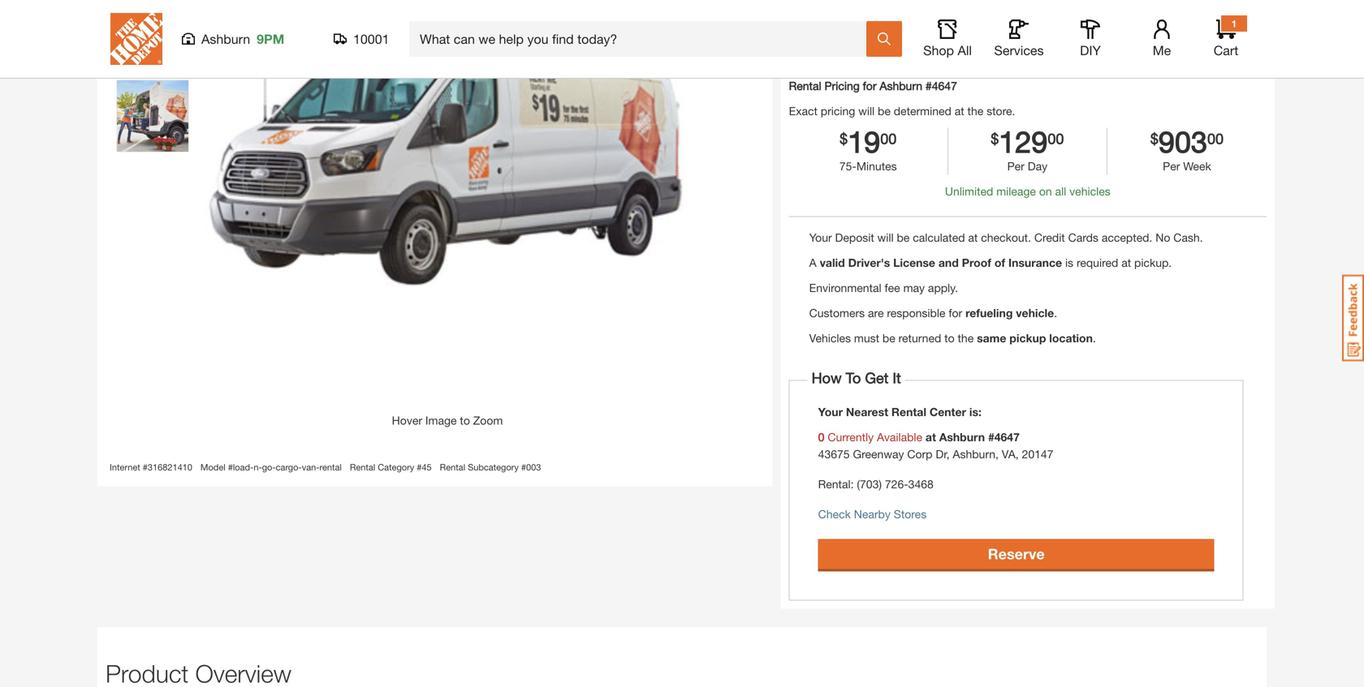 Task type: describe. For each thing, give the bounding box(es) containing it.
load-
[[233, 462, 254, 473]]

unlimited mileage on all vehicles
[[945, 185, 1111, 198]]

19 dollars and 00 cents element containing 00
[[880, 128, 897, 156]]

see more details link
[[805, 44, 892, 57]]

check
[[818, 508, 851, 521]]

1 horizontal spatial for
[[949, 307, 962, 320]]

the home depot logo image
[[110, 13, 162, 65]]

What can we help you find today? search field
[[420, 22, 866, 56]]

me button
[[1136, 19, 1188, 58]]

vary
[[985, 2, 1006, 15]]

by
[[1048, 2, 1060, 15]]

to
[[846, 370, 861, 387]]

$ for 903
[[1150, 130, 1159, 147]]

$ for 19
[[840, 130, 848, 147]]

how to get it
[[808, 370, 905, 387]]

shop all button
[[922, 19, 974, 58]]

ashburn up exact pricing will be determined at the store.
[[880, 79, 922, 93]]

rental right 45
[[440, 462, 465, 473]]

load n go rental van large 02 a.1 image
[[117, 0, 188, 66]]

minutes
[[857, 160, 897, 173]]

cart 1
[[1214, 18, 1238, 58]]

required
[[1077, 256, 1118, 270]]

ashburn up dr
[[939, 431, 985, 444]]

stores
[[894, 508, 927, 521]]

$ 903 00
[[1150, 124, 1224, 159]]

will for pricing
[[858, 104, 875, 118]]

your for your deposit will be calculated at checkout. credit cards accepted. no cash.
[[809, 231, 832, 245]]

apply.
[[928, 282, 958, 295]]

903 dollars and 00 cents element containing 00
[[1207, 128, 1224, 156]]

week
[[1183, 160, 1211, 173]]

day
[[1028, 160, 1048, 173]]

per for 903
[[1163, 160, 1180, 173]]

details
[[857, 44, 892, 57]]

1 vertical spatial may
[[903, 282, 925, 295]]

0 vertical spatial .
[[1054, 307, 1057, 320]]

accepted.
[[1102, 231, 1152, 245]]

pricing
[[825, 79, 860, 93]]

returned inside vehicle make, model and year may vary slightly by store. rental vans must be returned to the original store from which they were rented. see more details
[[1202, 2, 1245, 15]]

model
[[200, 462, 225, 473]]

0 horizontal spatial to
[[460, 414, 470, 428]]

be up the license
[[897, 231, 910, 245]]

diy
[[1080, 43, 1101, 58]]

1
[[1232, 18, 1237, 29]]

3468
[[908, 478, 934, 491]]

internet
[[110, 462, 140, 473]]

20147
[[1022, 448, 1054, 461]]

no
[[1156, 231, 1170, 245]]

rental up exact
[[789, 79, 821, 93]]

rental:
[[818, 478, 854, 491]]

rental right rental
[[350, 462, 375, 473]]

shop all
[[923, 43, 972, 58]]

the inside vehicle make, model and year may vary slightly by store. rental vans must be returned to the original store from which they were rented. see more details
[[805, 23, 821, 36]]

n-
[[254, 462, 262, 473]]

cart
[[1214, 43, 1238, 58]]

at up proof
[[968, 231, 978, 245]]

vehicles
[[809, 332, 851, 345]]

original
[[824, 23, 861, 36]]

hover image to zoom
[[392, 414, 503, 428]]

vehicle make, model and year may vary slightly by store. rental vans must be returned to the original store from which they were rented. see more details
[[805, 2, 1258, 57]]

store
[[864, 23, 890, 36]]

and inside vehicle make, model and year may vary slightly by store. rental vans must be returned to the original store from which they were rented. see more details
[[913, 2, 932, 15]]

your for your nearest rental center is:
[[818, 406, 843, 419]]

ashburn right dr
[[953, 448, 996, 461]]

refueling
[[966, 307, 1013, 320]]

of
[[995, 256, 1005, 270]]

slightly
[[1009, 2, 1045, 15]]

316821410
[[148, 462, 192, 473]]

reserve
[[988, 546, 1045, 563]]

75-minutes
[[839, 160, 897, 173]]

currently
[[828, 431, 874, 444]]

9pm
[[257, 31, 284, 47]]

unlimited
[[945, 185, 993, 198]]

mileage
[[996, 185, 1036, 198]]

load n go rental van large 03 a.2 image
[[117, 80, 188, 152]]

003
[[526, 462, 541, 473]]

proof
[[962, 256, 991, 270]]

category
[[378, 462, 414, 473]]

at right determined
[[955, 104, 964, 118]]

be inside vehicle make, model and year may vary slightly by store. rental vans must be returned to the original store from which they were rented. see more details
[[1186, 2, 1199, 15]]

services button
[[993, 19, 1045, 58]]

your nearest rental center is:
[[818, 406, 982, 419]]

903
[[1159, 124, 1207, 159]]

diy button
[[1065, 19, 1116, 58]]

rental up available
[[891, 406, 926, 419]]

available
[[877, 431, 922, 444]]

be down rental pricing for ashburn # 4647
[[878, 104, 891, 118]]

feedback link image
[[1342, 274, 1364, 362]]

per day
[[1007, 160, 1048, 173]]

vans
[[1131, 2, 1155, 15]]

1 vertical spatial must
[[854, 332, 879, 345]]

1 , from the left
[[946, 448, 950, 461]]

1 vertical spatial and
[[939, 256, 959, 270]]

rented.
[[1005, 23, 1040, 36]]

may inside vehicle make, model and year may vary slightly by store. rental vans must be returned to the original store from which they were rented. see more details
[[960, 2, 982, 15]]

ashburn 9pm
[[201, 31, 284, 47]]

726-
[[885, 478, 908, 491]]

services
[[994, 43, 1044, 58]]

rental inside vehicle make, model and year may vary slightly by store. rental vans must be returned to the original store from which they were rented. see more details
[[1095, 2, 1128, 15]]

hover
[[392, 414, 422, 428]]

exact
[[789, 104, 818, 118]]

# inside 0 currently available at ashburn # 4647 43675 greenway corp dr , ashburn , va , 20147
[[988, 431, 994, 444]]

it
[[893, 370, 901, 387]]

will for deposit
[[877, 231, 894, 245]]

1 horizontal spatial .
[[1093, 332, 1096, 345]]

store. inside vehicle make, model and year may vary slightly by store. rental vans must be returned to the original store from which they were rented. see more details
[[1064, 2, 1092, 15]]

at down accepted.
[[1122, 256, 1131, 270]]

vehicle
[[1016, 307, 1054, 320]]

make,
[[844, 2, 875, 15]]

43675
[[818, 448, 850, 461]]

pricing
[[821, 104, 855, 118]]

is:
[[969, 406, 982, 419]]

calculated
[[913, 231, 965, 245]]

from
[[893, 23, 916, 36]]



Task type: vqa. For each thing, say whether or not it's contained in the screenshot.
Open
no



Task type: locate. For each thing, give the bounding box(es) containing it.
1 horizontal spatial will
[[877, 231, 894, 245]]

$ 129 00
[[991, 124, 1064, 159]]

129 dollars and 00 cents element containing 00
[[1048, 128, 1064, 156]]

see
[[805, 44, 825, 57]]

2 vertical spatial to
[[460, 414, 470, 428]]

per left day
[[1007, 160, 1025, 173]]

00 up minutes
[[880, 130, 897, 147]]

will up driver's
[[877, 231, 894, 245]]

reserve button
[[818, 540, 1214, 570]]

va
[[1002, 448, 1016, 461]]

ashburn
[[201, 31, 250, 47], [880, 79, 922, 93], [939, 431, 985, 444], [953, 448, 996, 461]]

1 vertical spatial returned
[[899, 332, 941, 345]]

rental pricing for ashburn # 4647
[[789, 79, 957, 93]]

19 dollars and 00 cents element
[[789, 124, 947, 159], [848, 124, 880, 159], [840, 128, 848, 156], [880, 128, 897, 156]]

4647
[[932, 79, 957, 93], [994, 431, 1020, 444]]

are
[[868, 307, 884, 320]]

00 for 19
[[880, 130, 897, 147]]

2 horizontal spatial ,
[[1016, 448, 1019, 461]]

zoom
[[473, 414, 503, 428]]

0 currently available at ashburn # 4647 43675 greenway corp dr , ashburn , va , 20147
[[818, 431, 1054, 461]]

129 dollars and 00 cents element containing $
[[991, 128, 999, 156]]

on
[[1039, 185, 1052, 198]]

same
[[977, 332, 1006, 345]]

they
[[952, 23, 974, 36]]

pickup
[[1010, 332, 1046, 345]]

1 horizontal spatial to
[[944, 332, 955, 345]]

your up a
[[809, 231, 832, 245]]

may
[[960, 2, 982, 15], [903, 282, 925, 295]]

for
[[863, 79, 877, 93], [949, 307, 962, 320]]

129 dollars and 00 cents element
[[948, 124, 1107, 159], [999, 124, 1048, 159], [991, 128, 999, 156], [1048, 128, 1064, 156]]

0 horizontal spatial per
[[1007, 160, 1025, 173]]

all
[[1055, 185, 1066, 198]]

1 vertical spatial 4647
[[994, 431, 1020, 444]]

1 horizontal spatial may
[[960, 2, 982, 15]]

for right pricing
[[863, 79, 877, 93]]

center
[[930, 406, 966, 419]]

your
[[809, 231, 832, 245], [818, 406, 843, 419]]

1 vertical spatial for
[[949, 307, 962, 320]]

nearest
[[846, 406, 888, 419]]

customers are responsible for refueling vehicle .
[[809, 307, 1057, 320]]

903 dollars and 00 cents element containing $
[[1150, 128, 1159, 156]]

returned down responsible
[[899, 332, 941, 345]]

00 for 129
[[1048, 130, 1064, 147]]

4647 inside 0 currently available at ashburn # 4647 43675 greenway corp dr , ashburn , va , 20147
[[994, 431, 1020, 444]]

$ inside $ 129 00
[[991, 130, 999, 147]]

cash.
[[1174, 231, 1203, 245]]

2 horizontal spatial 00
[[1207, 130, 1224, 147]]

will down rental pricing for ashburn # 4647
[[858, 104, 875, 118]]

is
[[1065, 256, 1073, 270]]

1 vertical spatial store.
[[987, 104, 1015, 118]]

00 for 903
[[1207, 130, 1224, 147]]

0 vertical spatial returned
[[1202, 2, 1245, 15]]

0 vertical spatial to
[[1248, 2, 1258, 15]]

for up vehicles must be returned to the same pickup location .
[[949, 307, 962, 320]]

0 horizontal spatial 00
[[880, 130, 897, 147]]

the up see
[[805, 23, 821, 36]]

1 vertical spatial your
[[818, 406, 843, 419]]

2 horizontal spatial $
[[1150, 130, 1159, 147]]

be up me 'button'
[[1186, 2, 1199, 15]]

2 , from the left
[[996, 448, 999, 461]]

1 vertical spatial .
[[1093, 332, 1096, 345]]

cards
[[1068, 231, 1099, 245]]

may right fee
[[903, 282, 925, 295]]

1 horizontal spatial ,
[[996, 448, 999, 461]]

per week
[[1163, 160, 1211, 173]]

license
[[893, 256, 935, 270]]

(703)
[[857, 478, 882, 491]]

0 vertical spatial must
[[1158, 2, 1183, 15]]

10001 button
[[334, 31, 390, 47]]

00
[[880, 130, 897, 147], [1048, 130, 1064, 147], [1207, 130, 1224, 147]]

4647 up 'va'
[[994, 431, 1020, 444]]

0 vertical spatial the
[[805, 23, 821, 36]]

environmental
[[809, 282, 882, 295]]

and up the apply.
[[939, 256, 959, 270]]

1 $ from the left
[[840, 130, 848, 147]]

vehicle
[[805, 2, 841, 15]]

3 $ from the left
[[1150, 130, 1159, 147]]

per
[[1007, 160, 1025, 173], [1163, 160, 1180, 173]]

your up 0
[[818, 406, 843, 419]]

00 inside $ 903 00
[[1207, 130, 1224, 147]]

1 horizontal spatial must
[[1158, 2, 1183, 15]]

be down are
[[883, 332, 895, 345]]

must inside vehicle make, model and year may vary slightly by store. rental vans must be returned to the original store from which they were rented. see more details
[[1158, 2, 1183, 15]]

rental left vans
[[1095, 2, 1128, 15]]

1 vertical spatial to
[[944, 332, 955, 345]]

0 horizontal spatial for
[[863, 79, 877, 93]]

0 vertical spatial will
[[858, 104, 875, 118]]

0 horizontal spatial must
[[854, 332, 879, 345]]

the right determined
[[968, 104, 984, 118]]

$ inside $ 903 00
[[1150, 130, 1159, 147]]

1 horizontal spatial returned
[[1202, 2, 1245, 15]]

4647 up determined
[[932, 79, 957, 93]]

0 horizontal spatial may
[[903, 282, 925, 295]]

1 horizontal spatial per
[[1163, 160, 1180, 173]]

10001
[[353, 31, 389, 47]]

00 up week
[[1207, 130, 1224, 147]]

store.
[[1064, 2, 1092, 15], [987, 104, 1015, 118]]

me
[[1153, 43, 1171, 58]]

may up they
[[960, 2, 982, 15]]

to inside vehicle make, model and year may vary slightly by store. rental vans must be returned to the original store from which they were rented. see more details
[[1248, 2, 1258, 15]]

75-
[[839, 160, 857, 173]]

903 dollars and 00 cents element
[[1107, 124, 1267, 159], [1159, 124, 1207, 159], [1150, 128, 1159, 156], [1207, 128, 1224, 156]]

0 horizontal spatial $
[[840, 130, 848, 147]]

1 per from the left
[[1007, 160, 1025, 173]]

insurance
[[1008, 256, 1062, 270]]

rental: (703) 726-3468
[[818, 478, 934, 491]]

$
[[840, 130, 848, 147], [991, 130, 999, 147], [1150, 130, 1159, 147]]

go-
[[262, 462, 276, 473]]

at up dr
[[926, 431, 936, 444]]

fee
[[885, 282, 900, 295]]

, left 20147
[[1016, 448, 1019, 461]]

determined
[[894, 104, 952, 118]]

00 inside "$ 19 00"
[[880, 130, 897, 147]]

0 horizontal spatial returned
[[899, 332, 941, 345]]

0 vertical spatial 4647
[[932, 79, 957, 93]]

#
[[926, 79, 932, 93], [988, 431, 994, 444], [143, 462, 148, 473], [228, 462, 233, 473], [417, 462, 422, 473], [521, 462, 526, 473]]

a valid driver's license and proof of insurance is required at pickup.
[[809, 256, 1172, 270]]

check nearby stores
[[818, 508, 927, 521]]

1 vertical spatial the
[[968, 104, 984, 118]]

0 horizontal spatial 4647
[[932, 79, 957, 93]]

0 horizontal spatial .
[[1054, 307, 1057, 320]]

deposit
[[835, 231, 874, 245]]

all
[[958, 43, 972, 58]]

customers
[[809, 307, 865, 320]]

store. right by
[[1064, 2, 1092, 15]]

vehicles
[[1070, 185, 1111, 198]]

must down are
[[854, 332, 879, 345]]

19 dollars and 00 cents element containing $
[[840, 128, 848, 156]]

$ 19 00
[[840, 124, 897, 159]]

, left 'va'
[[996, 448, 999, 461]]

rental
[[320, 462, 342, 473]]

to
[[1248, 2, 1258, 15], [944, 332, 955, 345], [460, 414, 470, 428]]

returned up the 1
[[1202, 2, 1245, 15]]

3 , from the left
[[1016, 448, 1019, 461]]

1 horizontal spatial store.
[[1064, 2, 1092, 15]]

2 vertical spatial the
[[958, 332, 974, 345]]

at inside 0 currently available at ashburn # 4647 43675 greenway corp dr , ashburn , va , 20147
[[926, 431, 936, 444]]

internet # 316821410 model # load-n-go-cargo-van-rental rental category # 45 rental subcategory # 003
[[110, 462, 541, 473]]

valid
[[820, 256, 845, 270]]

2 per from the left
[[1163, 160, 1180, 173]]

must right vans
[[1158, 2, 1183, 15]]

were
[[977, 23, 1002, 36]]

$ for 129
[[991, 130, 999, 147]]

1 horizontal spatial $
[[991, 130, 999, 147]]

0 vertical spatial may
[[960, 2, 982, 15]]

. right pickup
[[1093, 332, 1096, 345]]

00 up all
[[1048, 130, 1064, 147]]

. up location
[[1054, 307, 1057, 320]]

corp
[[907, 448, 933, 461]]

your deposit will be calculated at checkout. credit cards accepted. no cash.
[[809, 231, 1203, 245]]

per for 129
[[1007, 160, 1025, 173]]

0 vertical spatial store.
[[1064, 2, 1092, 15]]

returned
[[1202, 2, 1245, 15], [899, 332, 941, 345]]

45
[[422, 462, 432, 473]]

pickup.
[[1134, 256, 1172, 270]]

check nearby stores link
[[818, 508, 927, 521]]

$ inside "$ 19 00"
[[840, 130, 848, 147]]

ashburn left 9pm at the top
[[201, 31, 250, 47]]

greenway
[[853, 448, 904, 461]]

get
[[865, 370, 889, 387]]

the left same
[[958, 332, 974, 345]]

image
[[425, 414, 457, 428]]

be
[[1186, 2, 1199, 15], [878, 104, 891, 118], [897, 231, 910, 245], [883, 332, 895, 345]]

1 horizontal spatial and
[[939, 256, 959, 270]]

1 horizontal spatial 4647
[[994, 431, 1020, 444]]

dr
[[936, 448, 946, 461]]

0 vertical spatial for
[[863, 79, 877, 93]]

2 $ from the left
[[991, 130, 999, 147]]

exact pricing will be determined at the store.
[[789, 104, 1015, 118]]

0 vertical spatial your
[[809, 231, 832, 245]]

0 horizontal spatial and
[[913, 2, 932, 15]]

at
[[955, 104, 964, 118], [968, 231, 978, 245], [1122, 256, 1131, 270], [926, 431, 936, 444]]

3 00 from the left
[[1207, 130, 1224, 147]]

and left the year
[[913, 2, 932, 15]]

location
[[1049, 332, 1093, 345]]

0 horizontal spatial ,
[[946, 448, 950, 461]]

will
[[858, 104, 875, 118], [877, 231, 894, 245]]

van-
[[302, 462, 320, 473]]

0 horizontal spatial store.
[[987, 104, 1015, 118]]

hover image to zoom link
[[204, 0, 691, 430]]

, right corp
[[946, 448, 950, 461]]

2 horizontal spatial to
[[1248, 2, 1258, 15]]

1 00 from the left
[[880, 130, 897, 147]]

credit
[[1034, 231, 1065, 245]]

environmental fee may apply.
[[809, 282, 958, 295]]

0 horizontal spatial will
[[858, 104, 875, 118]]

per left week
[[1163, 160, 1180, 173]]

00 inside $ 129 00
[[1048, 130, 1064, 147]]

checkout.
[[981, 231, 1031, 245]]

nearby
[[854, 508, 891, 521]]

,
[[946, 448, 950, 461], [996, 448, 999, 461], [1016, 448, 1019, 461]]

1 horizontal spatial 00
[[1048, 130, 1064, 147]]

0 vertical spatial and
[[913, 2, 932, 15]]

the
[[805, 23, 821, 36], [968, 104, 984, 118], [958, 332, 974, 345]]

store. up 129
[[987, 104, 1015, 118]]

129
[[999, 124, 1048, 159]]

2 00 from the left
[[1048, 130, 1064, 147]]

1 vertical spatial will
[[877, 231, 894, 245]]



